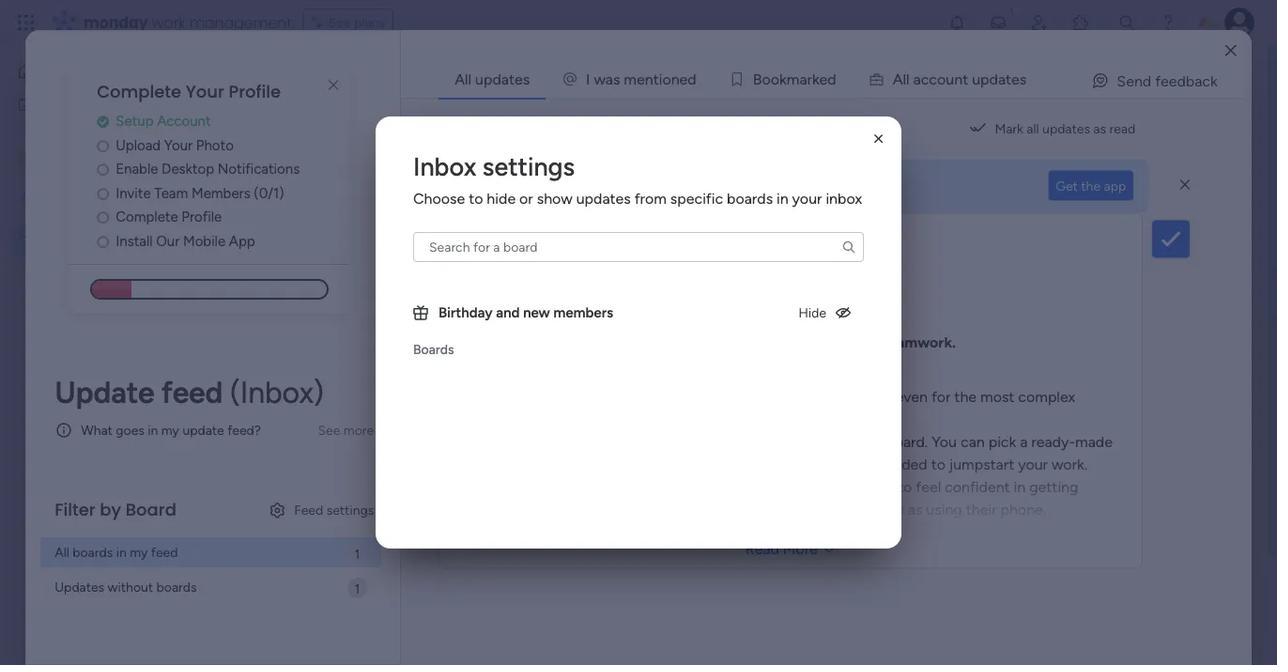 Task type: vqa. For each thing, say whether or not it's contained in the screenshot.
circle o icon inside the complete profile link
yes



Task type: locate. For each thing, give the bounding box(es) containing it.
2 u from the left
[[973, 70, 981, 88]]

nov 16
[[925, 319, 963, 335]]

e right r
[[820, 70, 828, 88]]

your
[[770, 101, 797, 117], [543, 178, 570, 194], [713, 178, 739, 194], [793, 189, 823, 207], [646, 334, 676, 351], [596, 456, 626, 474], [1019, 456, 1049, 474], [771, 501, 801, 519]]

the up don't
[[747, 456, 770, 474]]

of right beginning
[[628, 334, 642, 351]]

0 vertical spatial it
[[843, 319, 851, 335]]

1 horizontal spatial all
[[779, 388, 793, 406]]

2 vertical spatial all
[[689, 433, 703, 451]]

circle o image down check circle image
[[97, 138, 109, 153]]

s right w
[[614, 70, 621, 88]]

Next month field
[[319, 511, 427, 536]]

1 horizontal spatial u
[[973, 70, 981, 88]]

updates left from
[[577, 189, 631, 207]]

1 vertical spatial date
[[941, 552, 968, 568]]

1 vertical spatial my first board
[[44, 234, 126, 249]]

1 vertical spatial board
[[92, 234, 126, 249]]

work for monday
[[152, 12, 186, 33]]

person button
[[503, 178, 585, 208]]

hide button
[[757, 178, 826, 208]]

activity
[[1021, 71, 1066, 87]]

first inside list box
[[65, 234, 89, 249]]

invite left /
[[1144, 71, 1177, 87]]

project inside button
[[323, 185, 365, 201]]

1 vertical spatial track
[[741, 388, 775, 406]]

my down home
[[41, 96, 59, 112]]

team
[[805, 501, 839, 519]]

home
[[43, 63, 79, 79]]

1 horizontal spatial work
[[152, 12, 186, 33]]

updates up owners,
[[475, 70, 530, 88]]

this down new project
[[323, 244, 358, 268]]

0 horizontal spatial you
[[700, 478, 725, 496]]

and
[[625, 101, 647, 117], [496, 304, 520, 321], [713, 388, 738, 406], [536, 411, 561, 428], [666, 456, 691, 474]]

in
[[777, 189, 789, 207], [148, 422, 158, 438], [1014, 478, 1026, 496], [755, 501, 767, 519], [116, 544, 127, 560]]

more inside button
[[784, 540, 818, 558]]

0 horizontal spatial boards
[[73, 544, 113, 560]]

1 horizontal spatial d
[[828, 70, 837, 88]]

option
[[0, 225, 240, 228]]

d right r
[[828, 70, 837, 88]]

dapulse x slim image up any
[[322, 74, 345, 97]]

profile inside complete profile link
[[182, 208, 222, 225]]

it right make
[[584, 456, 593, 474]]

all left types
[[779, 388, 793, 406]]

1 horizontal spatial more
[[883, 100, 913, 116]]

updates inside the all updates link
[[475, 70, 530, 88]]

0 horizontal spatial m
[[624, 70, 637, 88]]

month
[[362, 244, 419, 268], [365, 511, 423, 535]]

this inside this month field
[[323, 244, 358, 268]]

this left is
[[454, 334, 481, 351]]

0 horizontal spatial s
[[614, 70, 621, 88]]

0 horizontal spatial with
[[637, 411, 667, 428]]

to
[[697, 178, 710, 194], [469, 189, 483, 207], [781, 334, 795, 351], [932, 456, 946, 474], [802, 478, 817, 496], [898, 478, 913, 496]]

1 o from the left
[[663, 70, 672, 88]]

circle o image
[[97, 162, 109, 176], [97, 210, 109, 224]]

3 nov from the top
[[925, 386, 947, 401]]

updates inside "mark all updates as read" button
[[1043, 121, 1091, 137]]

project for project 1
[[355, 319, 398, 335]]

2 vertical spatial circle o image
[[97, 234, 109, 248]]

0 horizontal spatial my
[[130, 544, 148, 560]]

work,
[[856, 388, 892, 406]]

account
[[157, 113, 211, 129]]

to inside the inbox settings choose to hide or show updates from specific boards in your inbox
[[469, 189, 483, 207]]

receive
[[494, 178, 540, 194]]

1 horizontal spatial settings
[[483, 151, 575, 182]]

1 vertical spatial due
[[914, 552, 938, 568]]

0 horizontal spatial t
[[654, 70, 659, 88]]

0 horizontal spatial invite
[[116, 184, 151, 201]]

0 horizontal spatial profile
[[182, 208, 222, 225]]

in up updates without boards
[[116, 544, 127, 560]]

Status field
[[789, 549, 837, 570]]

1 horizontal spatial with
[[749, 433, 778, 451]]

a right the be
[[841, 478, 849, 496]]

l right a
[[907, 70, 910, 88]]

install
[[116, 232, 153, 249]]

1 horizontal spatial this
[[454, 334, 481, 351]]

main for main table
[[314, 135, 342, 151]]

add to favorites image
[[486, 69, 504, 88]]

1 due date from the top
[[914, 285, 968, 301]]

2 vertical spatial my
[[44, 234, 62, 249]]

more for see more
[[883, 100, 913, 116]]

monday
[[84, 12, 148, 33]]

main left table
[[314, 135, 342, 151]]

see left "more"
[[318, 422, 340, 438]]

see more link
[[855, 99, 915, 117]]

my inside list box
[[44, 234, 62, 249]]

1 vertical spatial due date
[[914, 552, 968, 568]]

updates left "autopilot" icon
[[1043, 121, 1091, 137]]

my work button
[[11, 89, 202, 119]]

m left the i
[[624, 70, 637, 88]]

1 vertical spatial all
[[55, 544, 69, 560]]

complete up install
[[116, 208, 178, 225]]

what goes in my update feed?
[[81, 422, 261, 438]]

2 circle o image from the top
[[97, 186, 109, 200]]

send
[[1118, 72, 1152, 90]]

t
[[654, 70, 659, 88], [963, 70, 969, 88], [1006, 70, 1012, 88]]

autopilot image
[[1096, 130, 1112, 154]]

1 vertical spatial first
[[65, 234, 89, 249]]

main inside button
[[314, 135, 342, 151]]

d for a l l a c c o u n t u p d a t e s
[[990, 70, 999, 88]]

2 circle o image from the top
[[97, 210, 109, 224]]

first down the search in workspace field
[[65, 234, 89, 249]]

tab list
[[439, 60, 1245, 98]]

any
[[338, 101, 358, 117]]

see inside "button"
[[318, 422, 340, 438]]

2 t from the left
[[963, 70, 969, 88]]

2 horizontal spatial all
[[1027, 121, 1040, 137]]

2 m from the left
[[787, 70, 800, 88]]

2 vertical spatial updates
[[577, 189, 631, 207]]

hide right "phone"
[[787, 185, 815, 201]]

made
[[1076, 433, 1113, 451]]

1 vertical spatial updates
[[1043, 121, 1091, 137]]

smith
[[524, 288, 564, 306]]

inbox
[[826, 189, 863, 207]]

1 vertical spatial with
[[749, 433, 778, 451]]

3 o from the left
[[771, 70, 780, 88]]

circle o image down main workspace
[[97, 186, 109, 200]]

see left plans
[[329, 15, 351, 31]]

1 horizontal spatial it
[[843, 319, 851, 335]]

1 vertical spatial you
[[700, 478, 725, 496]]

0 horizontal spatial work
[[63, 96, 91, 112]]

your up setup account link
[[186, 80, 224, 104]]

all right mark
[[1027, 121, 1040, 137]]

date up 16
[[941, 285, 968, 301]]

check circle image
[[97, 114, 109, 129]]

2 horizontal spatial t
[[1006, 70, 1012, 88]]

my first board down the search in workspace field
[[44, 234, 126, 249]]

invite inside invite / 1 button
[[1144, 71, 1177, 87]]

nov for project 3
[[925, 386, 947, 401]]

t left p
[[963, 70, 969, 88]]

0 horizontal spatial main
[[43, 149, 76, 167]]

month down angle down 'image'
[[362, 244, 419, 268]]

This month field
[[319, 244, 424, 269]]

your left team's
[[646, 334, 676, 351]]

1 horizontal spatial m
[[787, 70, 800, 88]]

a right i
[[606, 70, 614, 88]]

status
[[794, 552, 832, 568]]

0 horizontal spatial first
[[65, 234, 89, 249]]

project right new at the top left of page
[[323, 185, 365, 201]]

circle o image inside install our mobile app link
[[97, 234, 109, 248]]

of right type
[[392, 101, 404, 117]]

show board description image
[[454, 70, 476, 88]]

more down a
[[883, 100, 913, 116]]

0 horizontal spatial d
[[688, 70, 697, 88]]

1 vertical spatial dapulse x slim image
[[1181, 176, 1191, 193]]

1 due from the top
[[914, 285, 938, 301]]

circle o image up the search in workspace field
[[97, 162, 109, 176]]

1 vertical spatial hide
[[799, 305, 827, 321]]

my down the search in workspace field
[[44, 234, 62, 249]]

2
[[401, 352, 408, 368]]

settings inside button
[[327, 502, 374, 518]]

circle o image for enable
[[97, 162, 109, 176]]

your for profile
[[186, 80, 224, 104]]

main right workspace image
[[43, 149, 76, 167]]

makes
[[576, 501, 618, 519]]

updates
[[55, 579, 104, 595]]

birthday
[[439, 304, 493, 321]]

glad
[[515, 311, 544, 329]]

we're
[[454, 311, 492, 329]]

due up nov 16
[[914, 285, 938, 301]]

read more button
[[440, 530, 1143, 568]]

1 d from the left
[[688, 70, 697, 88]]

working
[[773, 319, 822, 335]]

mark
[[995, 121, 1024, 137]]

3 d from the left
[[990, 70, 999, 88]]

0 horizontal spatial my first board
[[44, 234, 126, 249]]

@john
[[473, 288, 521, 306]]

1 vertical spatial filter
[[55, 498, 96, 522]]

choose
[[694, 456, 744, 474]]

setup account
[[116, 113, 211, 129]]

1 horizontal spatial filter
[[620, 185, 650, 201]]

0 vertical spatial track
[[682, 101, 712, 117]]

k up project
[[813, 70, 820, 88]]

0 horizontal spatial updates
[[475, 70, 530, 88]]

all updates link
[[440, 61, 545, 97]]

nov left 16
[[925, 319, 948, 335]]

your for photo
[[164, 137, 193, 153]]

i
[[586, 70, 591, 88]]

the right for
[[955, 388, 977, 406]]

2 d from the left
[[828, 70, 837, 88]]

1 horizontal spatial s
[[1020, 70, 1027, 88]]

table
[[345, 135, 376, 151]]

2 horizontal spatial d
[[990, 70, 999, 88]]

1 horizontal spatial k
[[813, 70, 820, 88]]

0 horizontal spatial k
[[780, 70, 787, 88]]

arrow down image
[[657, 181, 679, 204]]

from
[[635, 189, 667, 207]]

boards right the specific
[[727, 189, 773, 207]]

0 vertical spatial filter
[[620, 185, 650, 201]]

k
[[780, 70, 787, 88], [813, 70, 820, 88]]

see for see plans
[[329, 15, 351, 31]]

1 due date field from the top
[[910, 282, 972, 303]]

filter inside filter popup button
[[620, 185, 650, 201]]

0 vertical spatial dapulse x slim image
[[322, 74, 345, 97]]

1 horizontal spatial you
[[932, 433, 958, 451]]

due date field up nov 16
[[910, 282, 972, 303]]

0 vertical spatial more
[[883, 100, 913, 116]]

circle o image for complete
[[97, 210, 109, 224]]

main
[[314, 135, 342, 151], [43, 149, 76, 167]]

4 e from the left
[[1012, 70, 1020, 88]]

Priority field
[[1047, 549, 1098, 570]]

all left add to favorites icon
[[455, 70, 472, 88]]

date down using
[[941, 552, 968, 568]]

1 nov from the top
[[925, 319, 948, 335]]

my
[[286, 63, 318, 94], [41, 96, 59, 112], [44, 234, 62, 249]]

1 horizontal spatial boards
[[157, 579, 197, 595]]

Due date field
[[910, 282, 972, 303], [910, 549, 972, 570]]

0 vertical spatial date
[[941, 285, 968, 301]]

project left the 3
[[355, 386, 398, 402]]

hide up exceptional
[[799, 305, 827, 321]]

1 circle o image from the top
[[97, 138, 109, 153]]

my inside button
[[41, 96, 59, 112]]

0 vertical spatial see
[[329, 15, 351, 31]]

2 due from the top
[[914, 552, 938, 568]]

0 horizontal spatial n
[[645, 70, 654, 88]]

0 horizontal spatial settings
[[327, 502, 374, 518]]

month right "next" at the left bottom of the page
[[365, 511, 423, 535]]

3 e from the left
[[820, 70, 828, 88]]

Search for a board search field
[[413, 232, 864, 262]]

settings inside the inbox settings choose to hide or show updates from specific boards in your inbox
[[483, 151, 575, 182]]

0 vertical spatial my
[[161, 422, 179, 438]]

1 vertical spatial month
[[365, 511, 423, 535]]

0 vertical spatial due
[[914, 285, 938, 301]]

n right the i
[[672, 70, 680, 88]]

all for all boards in my feed
[[55, 544, 69, 560]]

to left sort
[[697, 178, 710, 194]]

boards up updates
[[73, 544, 113, 560]]

2 horizontal spatial as
[[1094, 121, 1107, 137]]

see more button
[[311, 415, 382, 445]]

3 n from the left
[[955, 70, 963, 88]]

plans
[[354, 15, 385, 31]]

with down plan,
[[637, 411, 667, 428]]

0 vertical spatial month
[[362, 244, 419, 268]]

a up project
[[800, 70, 808, 88]]

Owner field
[[679, 549, 728, 570]]

all right it
[[689, 433, 703, 451]]

1 vertical spatial my
[[41, 96, 59, 112]]

1 horizontal spatial t
[[963, 70, 969, 88]]

t right p
[[1006, 70, 1012, 88]]

the right is
[[499, 334, 521, 351]]

your left inbox on the right top of the page
[[793, 189, 823, 207]]

in right sort
[[777, 189, 789, 207]]

phone.
[[1001, 501, 1047, 519]]

2 horizontal spatial n
[[955, 70, 963, 88]]

circle o image inside enable desktop notifications link
[[97, 162, 109, 176]]

1 vertical spatial due date field
[[910, 549, 972, 570]]

my up manage
[[286, 63, 318, 94]]

their
[[967, 501, 997, 519]]

2 horizontal spatial updates
[[1043, 121, 1091, 137]]

hide inside button
[[799, 305, 827, 321]]

complete up setup
[[97, 80, 182, 104]]

read
[[746, 540, 780, 558]]

project for project 2
[[355, 352, 398, 368]]

feed settings button
[[260, 495, 382, 525]]

the
[[1082, 178, 1101, 194], [499, 334, 521, 351], [955, 388, 977, 406], [747, 456, 770, 474]]

16
[[951, 319, 963, 335]]

l up see more link
[[904, 70, 907, 88]]

date
[[941, 285, 968, 301], [941, 552, 968, 568]]

1 vertical spatial circle o image
[[97, 210, 109, 224]]

2 vertical spatial see
[[318, 422, 340, 438]]

main table
[[314, 135, 376, 151]]

your inside hi @john smith we're so glad you're here. this is the very beginning of your team's journey to exceptional teamwork.
[[646, 334, 676, 351]]

1 vertical spatial more
[[784, 540, 818, 558]]

1 m from the left
[[624, 70, 637, 88]]

v2 search image
[[423, 182, 437, 203]]

app
[[1105, 178, 1127, 194]]

john smith image
[[1225, 8, 1255, 38]]

setup account link
[[97, 111, 351, 132]]

e left the i
[[637, 70, 645, 88]]

the right get
[[1082, 178, 1101, 194]]

with right starts in the right of the page
[[749, 433, 778, 451]]

as right the team
[[843, 501, 857, 519]]

e left activity
[[1012, 70, 1020, 88]]

0 vertical spatial this
[[323, 244, 358, 268]]

m for e
[[624, 70, 637, 88]]

tab list containing all updates
[[439, 60, 1245, 98]]

m left r
[[787, 70, 800, 88]]

1 vertical spatial all
[[779, 388, 793, 406]]

@john smith link
[[473, 285, 564, 310]]

feed up update
[[161, 374, 223, 410]]

pick
[[989, 433, 1017, 451]]

due for 2nd due date field from the bottom
[[914, 285, 938, 301]]

birthday and new members
[[439, 304, 614, 321]]

desktop
[[162, 160, 214, 177]]

search everything image
[[1118, 13, 1137, 32]]

None search field
[[413, 232, 864, 262]]

due date field down using
[[910, 549, 972, 570]]

e right the i
[[680, 70, 688, 88]]

update
[[55, 374, 154, 410]]

invite for invite / 1
[[1144, 71, 1177, 87]]

see inside button
[[329, 15, 351, 31]]

which
[[532, 501, 572, 519]]

hi @john smith we're so glad you're here. this is the very beginning of your team's journey to exceptional teamwork.
[[454, 288, 957, 351]]

project left '2'
[[355, 352, 398, 368]]

1 horizontal spatial first
[[324, 63, 366, 94]]

0 vertical spatial with
[[637, 411, 667, 428]]

d right the i
[[688, 70, 697, 88]]

see more
[[857, 100, 913, 116]]

t up keep
[[654, 70, 659, 88]]

2 vertical spatial boards
[[157, 579, 197, 595]]

circle o image for upload
[[97, 138, 109, 153]]

confident
[[945, 478, 1011, 496]]

2 nov from the top
[[925, 352, 948, 367]]

3 t from the left
[[1006, 70, 1012, 88]]

search image
[[842, 240, 857, 255]]

invite inside invite team members (0/1) link
[[116, 184, 151, 201]]

nov left '18'
[[925, 386, 947, 401]]

hide
[[787, 185, 815, 201], [799, 305, 827, 321]]

1 vertical spatial this
[[454, 334, 481, 351]]

due date down using
[[914, 552, 968, 568]]

my left update
[[161, 422, 179, 438]]

1 vertical spatial circle o image
[[97, 186, 109, 200]]

1 vertical spatial my
[[130, 544, 148, 560]]

enable desktop notifications link
[[97, 159, 351, 180]]

s right p
[[1020, 70, 1027, 88]]

0 vertical spatial my first board
[[286, 63, 441, 94]]

of inside plan, manage and track all types of work, even for the most complex projects and workflows with ease. it all starts with a customizable board. you can pick a ready-made template, make it your own, and choose the building blocks needed to jumpstart your work. you don't have to be a techie to feel confident in getting started, which makes onboarding anyone in your team as simple as using their phone.
[[838, 388, 853, 406]]

due date
[[914, 285, 968, 301], [914, 552, 968, 568]]

mark all updates as read button
[[962, 114, 1144, 144]]

track right keep
[[682, 101, 712, 117]]

1 horizontal spatial my
[[161, 422, 179, 438]]

see
[[329, 15, 351, 31], [857, 100, 879, 116], [318, 422, 340, 438]]

1 c from the left
[[922, 70, 930, 88]]

my first board
[[286, 63, 441, 94], [44, 234, 126, 249]]

feed?
[[228, 422, 261, 438]]

1
[[1189, 71, 1194, 87], [401, 319, 406, 335], [355, 546, 360, 562], [355, 581, 360, 596]]

board
[[372, 63, 441, 94], [92, 234, 126, 249]]

3 circle o image from the top
[[97, 234, 109, 248]]

0 vertical spatial nov
[[925, 319, 948, 335]]

main inside workspace selection "element"
[[43, 149, 76, 167]]

new
[[292, 185, 320, 201]]

0 vertical spatial circle o image
[[97, 138, 109, 153]]

c
[[922, 70, 930, 88], [930, 70, 938, 88]]

1 vertical spatial nov
[[925, 352, 948, 367]]

needed
[[877, 456, 928, 474]]

boards right without
[[157, 579, 197, 595]]

1 horizontal spatial dapulse x slim image
[[1181, 176, 1191, 193]]

1 horizontal spatial as
[[908, 501, 923, 519]]

project for project 3
[[355, 386, 398, 402]]

work inside button
[[63, 96, 91, 112]]

0 vertical spatial due date field
[[910, 282, 972, 303]]

d for i w a s m e n t i o n e d
[[688, 70, 697, 88]]

0 vertical spatial complete
[[97, 80, 182, 104]]

my first board up type
[[286, 63, 441, 94]]

1 horizontal spatial all
[[455, 70, 472, 88]]

0 vertical spatial circle o image
[[97, 162, 109, 176]]

invite team members (0/1)
[[116, 184, 284, 201]]

my work
[[41, 96, 91, 112]]

dapulse x slim image
[[322, 74, 345, 97], [1181, 176, 1191, 193]]

k right b at the right of the page
[[780, 70, 787, 88]]

2 due date from the top
[[914, 552, 968, 568]]

track down journey
[[741, 388, 775, 406]]

profile up setup account link
[[229, 80, 281, 104]]

Search field
[[437, 179, 493, 206]]

activity button
[[1013, 64, 1102, 94]]

circle o image
[[97, 138, 109, 153], [97, 186, 109, 200], [97, 234, 109, 248]]

1 horizontal spatial board
[[372, 63, 441, 94]]

project 2
[[355, 352, 408, 368]]

nov left the 17
[[925, 352, 948, 367]]

n left the i
[[645, 70, 654, 88]]

filter for filter by board
[[55, 498, 96, 522]]

circle o image inside complete profile link
[[97, 210, 109, 224]]

as inside button
[[1094, 121, 1107, 137]]

1 circle o image from the top
[[97, 162, 109, 176]]

all
[[455, 70, 472, 88], [55, 544, 69, 560]]

1 vertical spatial it
[[584, 456, 593, 474]]

1 date from the top
[[941, 285, 968, 301]]

circle o image inside upload your photo link
[[97, 138, 109, 153]]

work right monday
[[152, 12, 186, 33]]

what
[[81, 422, 113, 438]]

workspace selection element
[[18, 147, 157, 170]]

1 horizontal spatial n
[[672, 70, 680, 88]]

1 image
[[1004, 1, 1020, 22]]

circle o image inside invite team members (0/1) link
[[97, 186, 109, 200]]



Task type: describe. For each thing, give the bounding box(es) containing it.
my for update
[[161, 422, 179, 438]]

your inside the inbox settings choose to hide or show updates from specific boards in your inbox
[[793, 189, 823, 207]]

priority
[[1052, 552, 1094, 568]]

receive your notifications directly to your phone
[[494, 178, 780, 194]]

your down the "b o o k m a r k e d"
[[770, 101, 797, 117]]

updates inside the inbox settings choose to hide or show updates from specific boards in your inbox
[[577, 189, 631, 207]]

invite for invite team members (0/1)
[[116, 184, 151, 201]]

1 vertical spatial feed
[[151, 544, 178, 560]]

due date for 2nd due date field from the bottom
[[914, 285, 968, 301]]

feed settings
[[294, 502, 374, 518]]

send feedback button
[[1084, 66, 1226, 96]]

next
[[323, 511, 361, 535]]

enable desktop notifications
[[116, 160, 300, 177]]

month for this month
[[362, 244, 419, 268]]

2 c from the left
[[930, 70, 938, 88]]

read more
[[746, 540, 818, 558]]

stands.
[[846, 101, 887, 117]]

your down ready-
[[1019, 456, 1049, 474]]

circle o image for invite
[[97, 186, 109, 200]]

mobile
[[183, 232, 226, 249]]

1 k from the left
[[780, 70, 787, 88]]

automate
[[1119, 135, 1178, 151]]

you're
[[548, 311, 588, 329]]

upload your photo link
[[97, 135, 351, 156]]

complete profile link
[[97, 207, 351, 228]]

inbox settings choose to hide or show updates from specific boards in your inbox
[[413, 151, 863, 207]]

settings for feed
[[327, 502, 374, 518]]

specific
[[671, 189, 724, 207]]

in up phone.
[[1014, 478, 1026, 496]]

main for main workspace
[[43, 149, 76, 167]]

my for feed
[[130, 544, 148, 560]]

0 vertical spatial my
[[286, 63, 318, 94]]

to up feel
[[932, 456, 946, 474]]

2 l from the left
[[907, 70, 910, 88]]

my first board inside list box
[[44, 234, 126, 249]]

dapulse integrations image
[[902, 136, 916, 150]]

1 l from the left
[[904, 70, 907, 88]]

a right a
[[914, 70, 922, 88]]

2 n from the left
[[672, 70, 680, 88]]

0 vertical spatial you
[[932, 433, 958, 451]]

invite / 1 button
[[1110, 64, 1203, 94]]

due date for 2nd due date field
[[914, 552, 968, 568]]

our
[[156, 232, 180, 249]]

owners,
[[499, 101, 544, 117]]

get the app button
[[1049, 171, 1134, 201]]

0 vertical spatial board
[[372, 63, 441, 94]]

invite team members (0/1) link
[[97, 183, 351, 204]]

board inside list box
[[92, 234, 126, 249]]

all for all updates
[[455, 70, 472, 88]]

all inside button
[[1027, 121, 1040, 137]]

own,
[[630, 456, 662, 474]]

setup
[[116, 113, 154, 129]]

in right goes
[[148, 422, 158, 438]]

have
[[767, 478, 799, 496]]

upload
[[116, 137, 161, 153]]

a right p
[[999, 70, 1006, 88]]

for
[[932, 388, 951, 406]]

ready-
[[1032, 433, 1076, 451]]

to left the be
[[802, 478, 817, 496]]

manage any type of project. assign owners, set timelines and keep track of where your project stands.
[[288, 101, 887, 117]]

feed
[[294, 502, 323, 518]]

Search in workspace field
[[39, 188, 157, 210]]

p
[[981, 70, 990, 88]]

roy
[[502, 240, 528, 257]]

members
[[554, 304, 614, 321]]

2 o from the left
[[763, 70, 771, 88]]

see for see more
[[857, 100, 879, 116]]

2 e from the left
[[680, 70, 688, 88]]

more for read more
[[784, 540, 818, 558]]

in inside the inbox settings choose to hide or show updates from specific boards in your inbox
[[777, 189, 789, 207]]

install our mobile app
[[116, 232, 255, 249]]

of inside hi @john smith we're so glad you're here. this is the very beginning of your team's journey to exceptional teamwork.
[[628, 334, 642, 351]]

don't
[[729, 478, 763, 496]]

invite members image
[[1031, 13, 1050, 32]]

track inside plan, manage and track all types of work, even for the most complex projects and workflows with ease. it all starts with a customizable board. you can pick a ready-made template, make it your own, and choose the building blocks needed to jumpstart your work. you don't have to be a techie to feel confident in getting started, which makes onboarding anyone in your team as simple as using their phone.
[[741, 388, 775, 406]]

get
[[1056, 178, 1079, 194]]

2 k from the left
[[813, 70, 820, 88]]

notifications image
[[948, 13, 967, 32]]

workspace image
[[18, 148, 37, 169]]

techie
[[853, 478, 895, 496]]

0 horizontal spatial all
[[689, 433, 703, 451]]

filter button
[[590, 178, 679, 208]]

it inside plan, manage and track all types of work, even for the most complex projects and workflows with ease. it all starts with a customizable board. you can pick a ready-made template, make it your own, and choose the building blocks needed to jumpstart your work. you don't have to be a techie to feel confident in getting started, which makes onboarding anyone in your team as simple as using their phone.
[[584, 456, 593, 474]]

feel
[[916, 478, 942, 496]]

person
[[533, 185, 574, 201]]

3
[[401, 386, 408, 402]]

your down the have
[[771, 501, 801, 519]]

1 s from the left
[[614, 70, 621, 88]]

your right or
[[543, 178, 570, 194]]

choose
[[413, 189, 465, 207]]

customizable
[[793, 433, 883, 451]]

2 due date field from the top
[[910, 549, 972, 570]]

settings for inbox
[[483, 151, 575, 182]]

keep
[[650, 101, 679, 117]]

due for 2nd due date field
[[914, 552, 938, 568]]

0 vertical spatial feed
[[161, 374, 223, 410]]

main table button
[[285, 128, 390, 158]]

complete profile
[[116, 208, 222, 225]]

hide inside popup button
[[787, 185, 815, 201]]

1 horizontal spatial my first board
[[286, 63, 441, 94]]

here.
[[592, 311, 625, 329]]

filter for filter
[[620, 185, 650, 201]]

jumpstart
[[950, 456, 1015, 474]]

the inside hi @john smith we're so glad you're here. this is the very beginning of your team's journey to exceptional teamwork.
[[499, 334, 521, 351]]

is
[[485, 334, 495, 351]]

your left "own,"
[[596, 456, 626, 474]]

my first board list box
[[0, 222, 240, 511]]

see for see more
[[318, 422, 340, 438]]

/
[[1180, 71, 1186, 87]]

your left "phone"
[[713, 178, 739, 194]]

column information image
[[850, 552, 865, 567]]

monday work management
[[84, 12, 292, 33]]

starts
[[707, 433, 745, 451]]

b o o k m a r k e d
[[753, 70, 837, 88]]

app
[[229, 232, 255, 249]]

show
[[537, 189, 573, 207]]

so
[[496, 311, 512, 329]]

see more
[[318, 422, 374, 438]]

all updates
[[455, 70, 530, 88]]

help image
[[1160, 13, 1178, 32]]

1 n from the left
[[645, 70, 654, 88]]

1 inside button
[[1189, 71, 1194, 87]]

workspace
[[80, 149, 154, 167]]

the inside button
[[1082, 178, 1101, 194]]

to down needed
[[898, 478, 913, 496]]

My first board field
[[281, 63, 445, 94]]

0 horizontal spatial track
[[682, 101, 712, 117]]

this inside hi @john smith we're so glad you're here. this is the very beginning of your team's journey to exceptional teamwork.
[[454, 334, 481, 351]]

workflows
[[565, 411, 633, 428]]

new project button
[[285, 178, 373, 208]]

1 horizontal spatial profile
[[229, 80, 281, 104]]

of left where
[[715, 101, 727, 117]]

select product image
[[17, 13, 36, 32]]

m for a
[[787, 70, 800, 88]]

project down started,
[[469, 551, 511, 567]]

blocks
[[830, 456, 874, 474]]

4 o from the left
[[938, 70, 947, 88]]

see plans
[[329, 15, 385, 31]]

medium
[[1049, 386, 1096, 402]]

circle o image for install
[[97, 234, 109, 248]]

goes
[[116, 422, 145, 438]]

to inside hi @john smith we're so glad you're here. this is the very beginning of your team's journey to exceptional teamwork.
[[781, 334, 795, 351]]

make
[[544, 456, 580, 474]]

a right pick
[[1021, 433, 1028, 451]]

plan,
[[620, 388, 652, 406]]

projects
[[477, 411, 532, 428]]

complete for complete profile
[[116, 208, 178, 225]]

be
[[821, 478, 838, 496]]

apps image
[[1072, 13, 1091, 32]]

close image
[[1226, 44, 1237, 58]]

enable
[[116, 160, 158, 177]]

work for my
[[63, 96, 91, 112]]

0 horizontal spatial as
[[843, 501, 857, 519]]

manage
[[288, 101, 334, 117]]

complete for complete your profile
[[97, 80, 182, 104]]

inbox image
[[989, 13, 1008, 32]]

a up building
[[782, 433, 789, 451]]

integrate
[[924, 135, 978, 151]]

started,
[[477, 501, 528, 519]]

see plans button
[[303, 8, 394, 37]]

in down don't
[[755, 501, 767, 519]]

this month
[[323, 244, 419, 268]]

without
[[108, 579, 153, 595]]

month for next month
[[365, 511, 423, 535]]

0 vertical spatial first
[[324, 63, 366, 94]]

17
[[951, 352, 963, 367]]

1 t from the left
[[654, 70, 659, 88]]

1 e from the left
[[637, 70, 645, 88]]

angle down image
[[382, 186, 391, 200]]

1 u from the left
[[947, 70, 955, 88]]

r
[[808, 70, 813, 88]]

type
[[362, 101, 389, 117]]

boards inside the inbox settings choose to hide or show updates from specific boards in your inbox
[[727, 189, 773, 207]]

main workspace
[[43, 149, 154, 167]]

18
[[950, 386, 963, 401]]

read
[[1110, 121, 1136, 137]]

2 s from the left
[[1020, 70, 1027, 88]]

next month
[[323, 511, 423, 535]]

more
[[344, 422, 374, 438]]

management
[[190, 12, 292, 33]]

working on it
[[773, 319, 851, 335]]

work.
[[1052, 456, 1088, 474]]

nov for project 2
[[925, 352, 948, 367]]

2 date from the top
[[941, 552, 968, 568]]



